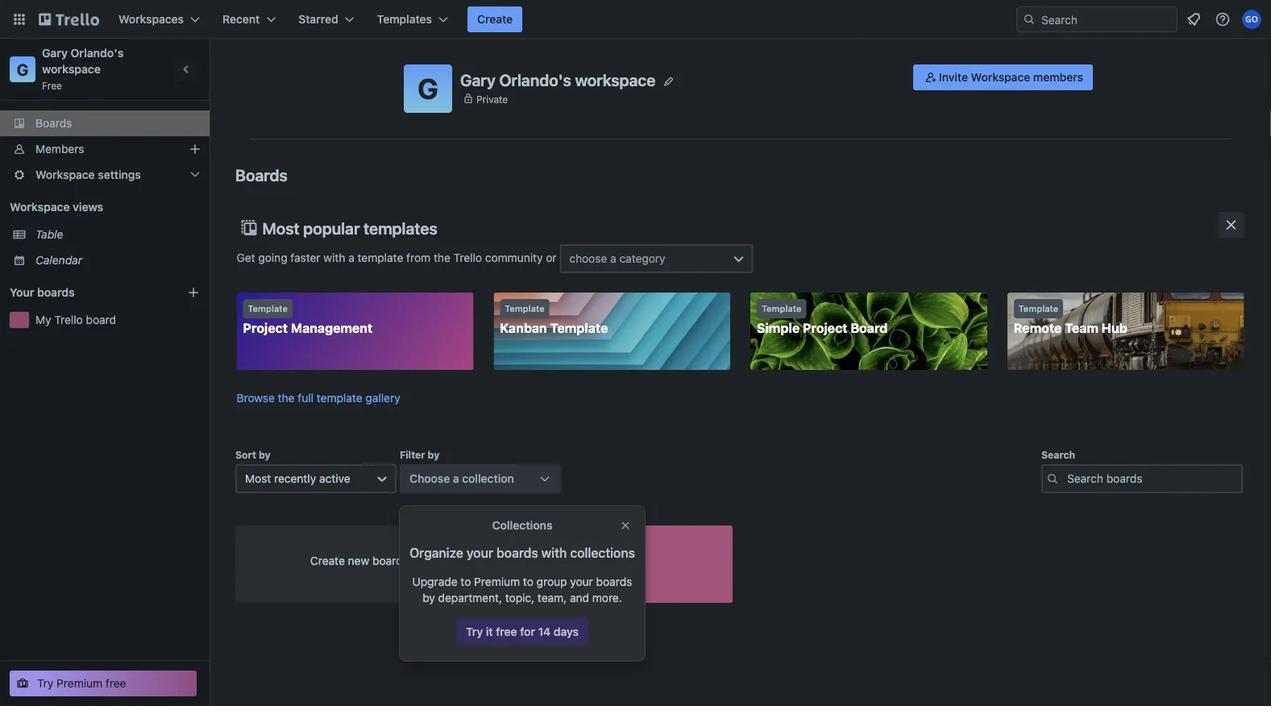 Task type: locate. For each thing, give the bounding box(es) containing it.
0 horizontal spatial free
[[106, 677, 126, 690]]

1 horizontal spatial my trello board
[[497, 532, 594, 548]]

a right the choose
[[453, 472, 459, 485]]

open information menu image
[[1215, 11, 1231, 27]]

0 vertical spatial boards
[[37, 286, 75, 299]]

trello down your boards with 1 items element
[[54, 313, 83, 326]]

orlando's up private
[[499, 70, 571, 89]]

a
[[348, 251, 355, 264], [610, 252, 616, 265], [453, 472, 459, 485]]

board up group
[[557, 532, 594, 548]]

1 horizontal spatial orlando's
[[499, 70, 571, 89]]

2 to from the left
[[523, 575, 534, 588]]

0 vertical spatial most
[[262, 218, 300, 237]]

trello
[[454, 251, 482, 264], [54, 313, 83, 326], [519, 532, 554, 548]]

1 vertical spatial template
[[317, 391, 362, 405]]

1 vertical spatial my trello board
[[497, 532, 594, 548]]

my trello board link
[[35, 312, 200, 328], [491, 526, 733, 603]]

group
[[537, 575, 567, 588]]

sm image
[[923, 69, 939, 85]]

1 vertical spatial my
[[497, 532, 516, 548]]

boards
[[35, 116, 72, 130], [235, 165, 288, 184]]

workspace up table
[[10, 200, 70, 214]]

workspace
[[42, 62, 101, 76], [575, 70, 656, 89]]

1 vertical spatial gary
[[460, 70, 496, 89]]

my trello board down your boards with 1 items element
[[35, 313, 116, 326]]

collections
[[492, 519, 553, 532]]

1 vertical spatial with
[[541, 545, 567, 561]]

private
[[476, 93, 508, 105]]

gary inside gary orlando's workspace free
[[42, 46, 68, 60]]

workspace
[[971, 71, 1030, 84], [35, 168, 95, 181], [10, 200, 70, 214]]

workspace for gary orlando's workspace
[[575, 70, 656, 89]]

0 vertical spatial workspace
[[971, 71, 1030, 84]]

2 horizontal spatial a
[[610, 252, 616, 265]]

close popover image
[[619, 519, 632, 532]]

the left the full
[[278, 391, 295, 405]]

boards link
[[0, 110, 210, 136]]

0 horizontal spatial to
[[461, 575, 471, 588]]

recently
[[274, 472, 316, 485]]

0 horizontal spatial trello
[[54, 313, 83, 326]]

2 vertical spatial workspace
[[10, 200, 70, 214]]

1 vertical spatial boards
[[235, 165, 288, 184]]

g for g link at the top of the page
[[17, 60, 28, 79]]

browse the full template gallery
[[237, 391, 400, 405]]

orlando's
[[71, 46, 124, 60], [499, 70, 571, 89]]

a inside button
[[453, 472, 459, 485]]

board right new
[[372, 554, 403, 567]]

g left private
[[418, 72, 438, 105]]

1 horizontal spatial gary
[[460, 70, 496, 89]]

free for premium
[[106, 677, 126, 690]]

0 vertical spatial the
[[434, 251, 450, 264]]

create
[[477, 12, 513, 26], [310, 554, 345, 567]]

free inside try premium free 'button'
[[106, 677, 126, 690]]

1 vertical spatial my trello board link
[[491, 526, 733, 603]]

board
[[86, 313, 116, 326], [557, 532, 594, 548], [372, 554, 403, 567]]

project left board at the top right of the page
[[803, 320, 848, 336]]

0 vertical spatial premium
[[474, 575, 520, 588]]

workspace up free
[[42, 62, 101, 76]]

g for g button at the left of page
[[418, 72, 438, 105]]

free inside try it free for 14 days button
[[496, 625, 517, 638]]

most up going
[[262, 218, 300, 237]]

template right the full
[[317, 391, 362, 405]]

1 vertical spatial create
[[310, 554, 345, 567]]

orlando's inside gary orlando's workspace free
[[71, 46, 124, 60]]

workspace navigation collapse icon image
[[176, 58, 198, 81]]

0 vertical spatial my trello board link
[[35, 312, 200, 328]]

gary for gary orlando's workspace free
[[42, 46, 68, 60]]

0 notifications image
[[1184, 10, 1203, 29]]

filter
[[400, 449, 425, 460]]

by right filter
[[428, 449, 440, 460]]

1 vertical spatial try
[[37, 677, 54, 690]]

with up group
[[541, 545, 567, 561]]

1 vertical spatial most
[[245, 472, 271, 485]]

1 horizontal spatial try
[[466, 625, 483, 638]]

1 horizontal spatial boards
[[497, 545, 538, 561]]

views
[[73, 200, 103, 214]]

0 vertical spatial with
[[324, 251, 345, 264]]

0 horizontal spatial my
[[35, 313, 51, 326]]

0 vertical spatial my
[[35, 313, 51, 326]]

0 vertical spatial board
[[86, 313, 116, 326]]

board down your boards with 1 items element
[[86, 313, 116, 326]]

trello down collections
[[519, 532, 554, 548]]

most recently active
[[245, 472, 350, 485]]

most popular templates
[[262, 218, 437, 237]]

1 horizontal spatial boards
[[235, 165, 288, 184]]

0 horizontal spatial try
[[37, 677, 54, 690]]

by for sort by
[[259, 449, 271, 460]]

by inside upgrade to premium to group your boards by department, topic, team, and more.
[[423, 591, 435, 605]]

0 vertical spatial gary
[[42, 46, 68, 60]]

choose
[[409, 472, 450, 485]]

1 horizontal spatial create
[[477, 12, 513, 26]]

template for project
[[248, 303, 288, 314]]

my down 'your boards' in the left of the page
[[35, 313, 51, 326]]

from
[[406, 251, 431, 264]]

0 horizontal spatial workspace
[[42, 62, 101, 76]]

2 project from the left
[[803, 320, 848, 336]]

browse
[[237, 391, 275, 405]]

starred
[[298, 12, 338, 26]]

a for choose a collection
[[453, 472, 459, 485]]

a right choose
[[610, 252, 616, 265]]

try inside 'button'
[[37, 677, 54, 690]]

back to home image
[[39, 6, 99, 32]]

most down sort by
[[245, 472, 271, 485]]

1 to from the left
[[461, 575, 471, 588]]

1 horizontal spatial workspace
[[575, 70, 656, 89]]

0 horizontal spatial orlando's
[[71, 46, 124, 60]]

template project management
[[243, 303, 373, 336]]

community
[[485, 251, 543, 264]]

1 vertical spatial board
[[557, 532, 594, 548]]

create for create new board
[[310, 554, 345, 567]]

1 vertical spatial trello
[[54, 313, 83, 326]]

management
[[291, 320, 373, 336]]

1 horizontal spatial premium
[[474, 575, 520, 588]]

1 horizontal spatial my
[[497, 532, 516, 548]]

0 horizontal spatial boards
[[35, 116, 72, 130]]

department,
[[438, 591, 502, 605]]

g inside g link
[[17, 60, 28, 79]]

1 horizontal spatial my trello board link
[[491, 526, 733, 603]]

boards up more.
[[596, 575, 632, 588]]

organize
[[410, 545, 463, 561]]

faster
[[290, 251, 321, 264]]

table
[[35, 228, 63, 241]]

0 horizontal spatial gary
[[42, 46, 68, 60]]

search image
[[1023, 13, 1036, 26]]

workspace down members
[[35, 168, 95, 181]]

your up and
[[570, 575, 593, 588]]

workspace down the primary element
[[575, 70, 656, 89]]

with for a
[[324, 251, 345, 264]]

template up simple
[[762, 303, 802, 314]]

try for try premium free
[[37, 677, 54, 690]]

my down collections
[[497, 532, 516, 548]]

Search field
[[1036, 7, 1177, 31]]

0 horizontal spatial g
[[17, 60, 28, 79]]

template right 'kanban'
[[550, 320, 608, 336]]

1 horizontal spatial board
[[372, 554, 403, 567]]

1 vertical spatial orlando's
[[499, 70, 571, 89]]

workspace inside 'dropdown button'
[[35, 168, 95, 181]]

most for most recently active
[[245, 472, 271, 485]]

premium
[[474, 575, 520, 588], [57, 677, 102, 690]]

template for remote
[[1019, 303, 1058, 314]]

template down the templates at the top of page
[[358, 251, 403, 264]]

workspace settings button
[[0, 162, 210, 188]]

template
[[248, 303, 288, 314], [505, 303, 545, 314], [762, 303, 802, 314], [1019, 303, 1058, 314], [550, 320, 608, 336]]

1 vertical spatial premium
[[57, 677, 102, 690]]

0 vertical spatial my trello board
[[35, 313, 116, 326]]

a down most popular templates
[[348, 251, 355, 264]]

workspace for views
[[10, 200, 70, 214]]

try inside button
[[466, 625, 483, 638]]

project
[[243, 320, 288, 336], [803, 320, 848, 336]]

create inside create button
[[477, 12, 513, 26]]

organize your boards with collections
[[410, 545, 635, 561]]

1 horizontal spatial with
[[541, 545, 567, 561]]

1 project from the left
[[243, 320, 288, 336]]

most for most popular templates
[[262, 218, 300, 237]]

workspace settings
[[35, 168, 141, 181]]

boards down collections
[[497, 545, 538, 561]]

my trello board down collections
[[497, 532, 594, 548]]

2 vertical spatial trello
[[519, 532, 554, 548]]

category
[[619, 252, 666, 265]]

orlando's down back to home image
[[71, 46, 124, 60]]

gary up free
[[42, 46, 68, 60]]

active
[[319, 472, 350, 485]]

template inside template simple project board
[[762, 303, 802, 314]]

1 vertical spatial your
[[570, 575, 593, 588]]

your
[[467, 545, 493, 561], [570, 575, 593, 588]]

0 horizontal spatial create
[[310, 554, 345, 567]]

14
[[538, 625, 551, 638]]

0 vertical spatial your
[[467, 545, 493, 561]]

by for filter by
[[428, 449, 440, 460]]

your right organize
[[467, 545, 493, 561]]

workspace right 'invite'
[[971, 71, 1030, 84]]

g down switch to… image
[[17, 60, 28, 79]]

starred button
[[289, 6, 364, 32]]

1 horizontal spatial to
[[523, 575, 534, 588]]

calendar
[[35, 254, 82, 267]]

members link
[[0, 136, 210, 162]]

boards down 'calendar'
[[37, 286, 75, 299]]

1 horizontal spatial your
[[570, 575, 593, 588]]

project left the management
[[243, 320, 288, 336]]

0 horizontal spatial project
[[243, 320, 288, 336]]

2 vertical spatial board
[[372, 554, 403, 567]]

workspace for gary orlando's workspace free
[[42, 62, 101, 76]]

template inside template remote team hub
[[1019, 303, 1058, 314]]

the right from
[[434, 251, 450, 264]]

0 horizontal spatial with
[[324, 251, 345, 264]]

to up department,
[[461, 575, 471, 588]]

create button
[[468, 6, 522, 32]]

1 horizontal spatial trello
[[454, 251, 482, 264]]

going
[[258, 251, 287, 264]]

popular
[[303, 218, 360, 237]]

your boards with 1 items element
[[10, 283, 163, 302]]

template up 'kanban'
[[505, 303, 545, 314]]

my
[[35, 313, 51, 326], [497, 532, 516, 548]]

with
[[324, 251, 345, 264], [541, 545, 567, 561]]

primary element
[[0, 0, 1271, 39]]

0 vertical spatial free
[[496, 625, 517, 638]]

boards
[[37, 286, 75, 299], [497, 545, 538, 561], [596, 575, 632, 588]]

g
[[17, 60, 28, 79], [418, 72, 438, 105]]

gary orlando's workspace link
[[42, 46, 126, 76]]

filter by
[[400, 449, 440, 460]]

to up topic,
[[523, 575, 534, 588]]

1 horizontal spatial a
[[453, 472, 459, 485]]

0 vertical spatial orlando's
[[71, 46, 124, 60]]

my trello board
[[35, 313, 116, 326], [497, 532, 594, 548]]

1 horizontal spatial free
[[496, 625, 517, 638]]

1 vertical spatial workspace
[[35, 168, 95, 181]]

trello left the community
[[454, 251, 482, 264]]

with right faster
[[324, 251, 345, 264]]

template down going
[[248, 303, 288, 314]]

1 vertical spatial the
[[278, 391, 295, 405]]

by right sort
[[259, 449, 271, 460]]

orlando's for gary orlando's workspace free
[[71, 46, 124, 60]]

choose a category
[[569, 252, 666, 265]]

0 vertical spatial try
[[466, 625, 483, 638]]

g inside g button
[[418, 72, 438, 105]]

1 vertical spatial free
[[106, 677, 126, 690]]

0 vertical spatial boards
[[35, 116, 72, 130]]

create for create
[[477, 12, 513, 26]]

create up private
[[477, 12, 513, 26]]

workspace inside gary orlando's workspace free
[[42, 62, 101, 76]]

template
[[358, 251, 403, 264], [317, 391, 362, 405]]

gary up private
[[460, 70, 496, 89]]

1 horizontal spatial project
[[803, 320, 848, 336]]

project inside template project management
[[243, 320, 288, 336]]

2 horizontal spatial boards
[[596, 575, 632, 588]]

1 horizontal spatial g
[[418, 72, 438, 105]]

calendar link
[[35, 252, 200, 268]]

0 horizontal spatial the
[[278, 391, 295, 405]]

template inside template project management
[[248, 303, 288, 314]]

template simple project board
[[757, 303, 888, 336]]

0 horizontal spatial premium
[[57, 677, 102, 690]]

by
[[259, 449, 271, 460], [428, 449, 440, 460], [423, 591, 435, 605]]

by down upgrade
[[423, 591, 435, 605]]

0 horizontal spatial a
[[348, 251, 355, 264]]

0 vertical spatial create
[[477, 12, 513, 26]]

template up remote at the right of page
[[1019, 303, 1058, 314]]

create left new
[[310, 554, 345, 567]]

most
[[262, 218, 300, 237], [245, 472, 271, 485]]

2 vertical spatial boards
[[596, 575, 632, 588]]

g link
[[10, 56, 35, 82]]



Task type: describe. For each thing, give the bounding box(es) containing it.
get
[[237, 251, 255, 264]]

boards inside upgrade to premium to group your boards by department, topic, team, and more.
[[596, 575, 632, 588]]

collections
[[570, 545, 635, 561]]

1 vertical spatial boards
[[497, 545, 538, 561]]

template kanban template
[[500, 303, 608, 336]]

collection
[[462, 472, 514, 485]]

gary orlando's workspace free
[[42, 46, 126, 91]]

0 horizontal spatial my trello board
[[35, 313, 116, 326]]

full
[[298, 391, 314, 405]]

your inside upgrade to premium to group your boards by department, topic, team, and more.
[[570, 575, 593, 588]]

kanban
[[500, 320, 547, 336]]

Search text field
[[1041, 464, 1243, 493]]

templates
[[364, 218, 437, 237]]

workspace inside button
[[971, 71, 1030, 84]]

days
[[554, 625, 579, 638]]

gary for gary orlando's workspace
[[460, 70, 496, 89]]

table link
[[35, 227, 200, 243]]

create new board
[[310, 554, 403, 567]]

team,
[[538, 591, 567, 605]]

upgrade
[[412, 575, 458, 588]]

hub
[[1102, 320, 1128, 336]]

0 vertical spatial template
[[358, 251, 403, 264]]

try premium free button
[[10, 671, 197, 696]]

template for simple
[[762, 303, 802, 314]]

0 horizontal spatial your
[[467, 545, 493, 561]]

template for kanban
[[505, 303, 545, 314]]

choose a collection
[[409, 472, 514, 485]]

premium inside 'button'
[[57, 677, 102, 690]]

sort
[[235, 449, 256, 460]]

workspaces
[[118, 12, 184, 26]]

or
[[546, 251, 557, 264]]

new
[[348, 554, 369, 567]]

0 horizontal spatial boards
[[37, 286, 75, 299]]

free
[[42, 80, 62, 91]]

workspaces button
[[109, 6, 210, 32]]

gallery
[[365, 391, 400, 405]]

premium inside upgrade to premium to group your boards by department, topic, team, and more.
[[474, 575, 520, 588]]

members
[[1033, 71, 1083, 84]]

add board image
[[187, 286, 200, 299]]

topic,
[[505, 591, 535, 605]]

your boards
[[10, 286, 75, 299]]

invite workspace members
[[939, 71, 1083, 84]]

recent
[[223, 12, 260, 26]]

0 vertical spatial trello
[[454, 251, 482, 264]]

workspace for settings
[[35, 168, 95, 181]]

0 horizontal spatial board
[[86, 313, 116, 326]]

try premium free
[[37, 677, 126, 690]]

1 horizontal spatial the
[[434, 251, 450, 264]]

0 horizontal spatial my trello board link
[[35, 312, 200, 328]]

upgrade to premium to group your boards by department, topic, team, and more.
[[412, 575, 632, 605]]

with for collections
[[541, 545, 567, 561]]

2 horizontal spatial board
[[557, 532, 594, 548]]

project inside template simple project board
[[803, 320, 848, 336]]

choose a collection button
[[400, 464, 561, 493]]

workspace views
[[10, 200, 103, 214]]

and
[[570, 591, 589, 605]]

get going faster with a template from the trello community or
[[237, 251, 560, 264]]

recent button
[[213, 6, 286, 32]]

your
[[10, 286, 34, 299]]

a for choose a category
[[610, 252, 616, 265]]

free for it
[[496, 625, 517, 638]]

templates
[[377, 12, 432, 26]]

g button
[[404, 64, 452, 113]]

switch to… image
[[11, 11, 27, 27]]

try it free for 14 days button
[[456, 619, 588, 645]]

choose
[[569, 252, 607, 265]]

browse the full template gallery link
[[237, 391, 400, 405]]

team
[[1065, 320, 1099, 336]]

try it free for 14 days
[[466, 625, 579, 638]]

try for try it free for 14 days
[[466, 625, 483, 638]]

gary orlando (garyorlando) image
[[1242, 10, 1262, 29]]

sort by
[[235, 449, 271, 460]]

it
[[486, 625, 493, 638]]

orlando's for gary orlando's workspace
[[499, 70, 571, 89]]

board
[[851, 320, 888, 336]]

templates button
[[367, 6, 458, 32]]

gary orlando's workspace
[[460, 70, 656, 89]]

invite workspace members button
[[913, 64, 1093, 90]]

search
[[1041, 449, 1075, 460]]

2 horizontal spatial trello
[[519, 532, 554, 548]]

members
[[35, 142, 84, 156]]

simple
[[757, 320, 800, 336]]

for
[[520, 625, 535, 638]]

invite
[[939, 71, 968, 84]]

template remote team hub
[[1014, 303, 1128, 336]]

more.
[[592, 591, 622, 605]]

settings
[[98, 168, 141, 181]]

remote
[[1014, 320, 1062, 336]]



Task type: vqa. For each thing, say whether or not it's contained in the screenshot.
the bottom template
yes



